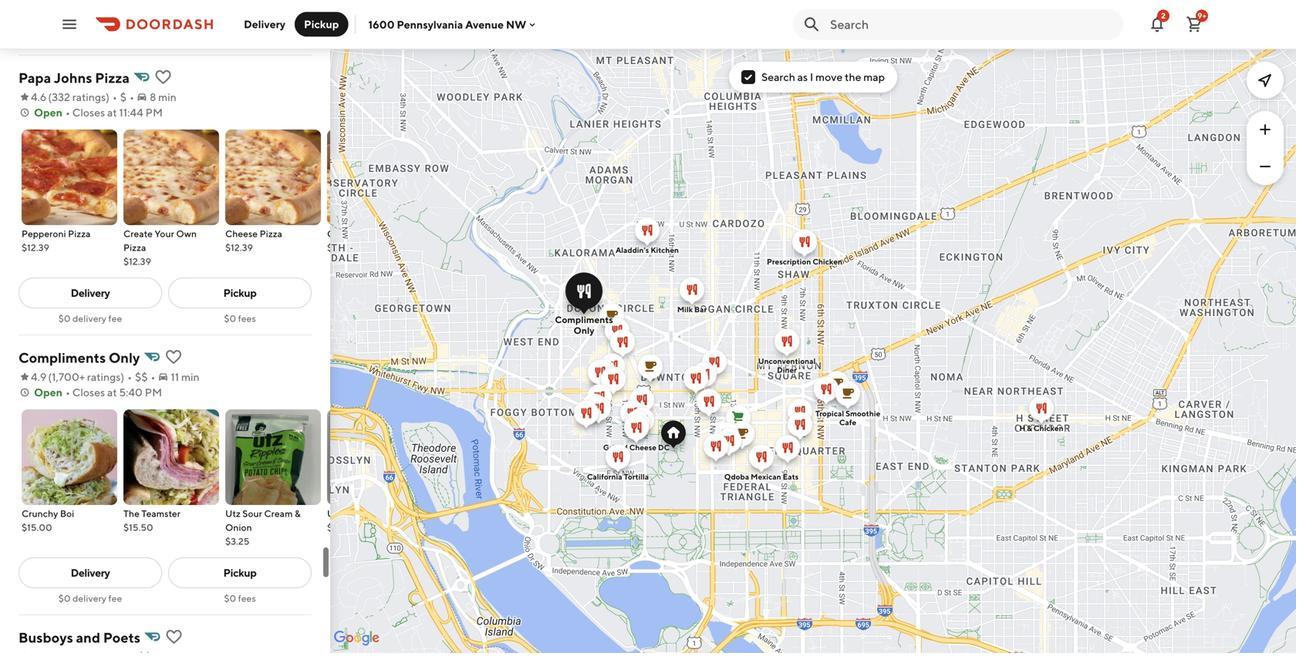 Task type: vqa. For each thing, say whether or not it's contained in the screenshot.
$8.25
no



Task type: describe. For each thing, give the bounding box(es) containing it.
4.6
[[31, 91, 47, 103]]

delivery for only
[[73, 593, 106, 604]]

move
[[815, 71, 843, 83]]

$12.39 inside create your own pizza $12.39
[[123, 256, 151, 267]]

5:40
[[119, 386, 143, 399]]

map
[[863, 71, 885, 83]]

1,700+
[[52, 371, 85, 383]]

utz
[[225, 508, 241, 519]]

the teamster image
[[123, 410, 219, 505]]

• $$
[[127, 371, 148, 383]]

nw
[[506, 18, 526, 31]]

9+ button
[[1179, 9, 1210, 40]]

search
[[761, 71, 795, 83]]

onion
[[225, 522, 252, 533]]

$0 fees for compliments only
[[224, 593, 256, 604]]

$15.50
[[123, 522, 153, 533]]

fees for papa johns pizza
[[238, 313, 256, 324]]

click to add this store to your saved list image for compliments only
[[164, 348, 183, 366]]

delivery link for only
[[19, 558, 162, 589]]

Store search: begin typing to search for stores available on DoorDash text field
[[830, 16, 1114, 33]]

$12.39 for pepperoni pizza $12.39
[[22, 242, 49, 253]]

$0 delivery fee for only
[[58, 593, 122, 604]]

cheese inside cheese pizza $12.39
[[225, 228, 258, 239]]

$$
[[135, 371, 148, 383]]

papa
[[19, 69, 51, 86]]

map region
[[280, 0, 1296, 653]]

• down 332
[[66, 106, 70, 119]]

closes for only
[[72, 386, 105, 399]]

create your own pizza $12.39
[[123, 228, 197, 267]]

pizza inside create your own pizza $12.39
[[123, 242, 146, 253]]

the
[[845, 71, 861, 83]]

boi
[[60, 508, 74, 519]]

sour
[[242, 508, 262, 519]]

pepperoni pizza image
[[22, 130, 117, 225]]

pickup for compliments only
[[223, 567, 256, 579]]

click to add this store to your saved list image for papa johns pizza
[[154, 68, 173, 86]]

ratings for johns
[[72, 91, 106, 103]]

cheese pizza $12.39
[[225, 228, 282, 253]]

open menu image
[[60, 15, 79, 34]]

the
[[123, 508, 140, 519]]

pickup button
[[295, 12, 348, 37]]

average rating of 4.6 out of 5 image
[[19, 651, 31, 653]]

$12.39 for cheese pizza $12.39
[[225, 242, 253, 253]]

Search as I move the map checkbox
[[741, 70, 755, 84]]

fees for compliments only
[[238, 593, 256, 604]]

avenue
[[465, 18, 504, 31]]

as
[[797, 71, 808, 83]]

$
[[120, 91, 127, 103]]

delivery for papa johns pizza
[[71, 287, 110, 299]]

1600
[[368, 18, 395, 31]]

open • closes at 5:40 pm
[[34, 386, 162, 399]]

$0 delivery fee for johns
[[58, 313, 122, 324]]

pickup link for compliments only
[[168, 558, 312, 589]]

8
[[150, 91, 156, 103]]

johns
[[54, 69, 92, 86]]

pickup for papa johns pizza
[[223, 287, 256, 299]]

1 items, open order cart image
[[1185, 15, 1203, 34]]

4.9
[[31, 371, 47, 383]]

busboys and poets
[[19, 630, 140, 646]]

pizza inside pepperoni pizza $12.39
[[68, 228, 91, 239]]

11 min
[[171, 371, 200, 383]]

the teamster $15.50
[[123, 508, 181, 533]]

recenter the map image
[[1256, 71, 1274, 89]]

( for compliments
[[48, 371, 52, 383]]

own
[[176, 228, 197, 239]]

crunchy
[[22, 508, 58, 519]]

cream
[[264, 508, 293, 519]]

) for only
[[121, 371, 124, 383]]

crunchy boi $15.00
[[22, 508, 74, 533]]

your
[[155, 228, 174, 239]]

and
[[76, 630, 100, 646]]

• right $$
[[151, 371, 155, 383]]

delivery for johns
[[73, 313, 106, 324]]

cheese pizza image
[[225, 130, 321, 225]]

ratings for only
[[87, 371, 121, 383]]



Task type: locate. For each thing, give the bounding box(es) containing it.
open • closes at 11:44 pm
[[34, 106, 163, 119]]

pm for compliments only
[[145, 386, 162, 399]]

zoom in image
[[1256, 120, 1274, 139]]

0 vertical spatial min
[[158, 91, 177, 103]]

1 ( from the top
[[48, 91, 52, 103]]

8 min
[[150, 91, 177, 103]]

click to add this store to your saved list image
[[154, 68, 173, 86], [164, 348, 183, 366]]

open down 4.9
[[34, 386, 62, 399]]

2 horizontal spatial $12.39
[[225, 242, 253, 253]]

poets
[[103, 630, 140, 646]]

1 vertical spatial fees
[[238, 593, 256, 604]]

delivery left pickup button
[[244, 18, 285, 30]]

) for johns
[[106, 91, 109, 103]]

open
[[34, 106, 62, 119], [34, 386, 62, 399]]

$15.00
[[22, 522, 52, 533]]

pm for papa johns pizza
[[145, 106, 163, 119]]

1 vertical spatial fee
[[108, 593, 122, 604]]

2 open from the top
[[34, 386, 62, 399]]

pepperoni pizza $12.39
[[22, 228, 91, 253]]

milk
[[677, 305, 693, 314], [677, 305, 693, 314]]

pickup link for papa johns pizza
[[168, 278, 312, 309]]

2 average rating of 4.6 out of 5 element from the top
[[19, 650, 47, 653]]

$12.39
[[22, 242, 49, 253], [225, 242, 253, 253], [123, 256, 151, 267]]

( 1,700+ ratings )
[[48, 371, 124, 383]]

0 horizontal spatial )
[[106, 91, 109, 103]]

) left "• $"
[[106, 91, 109, 103]]

1 vertical spatial average rating of 4.6 out of 5 element
[[19, 650, 47, 653]]

closes
[[72, 106, 105, 119], [72, 386, 105, 399]]

1 fee from the top
[[108, 313, 122, 324]]

1 vertical spatial )
[[121, 371, 124, 383]]

click to add this store to your saved list image up "11"
[[164, 348, 183, 366]]

2
[[1161, 11, 1166, 20]]

1 $0 fees from the top
[[224, 313, 256, 324]]

• down the 1,700+
[[66, 386, 70, 399]]

ratings up open • closes at 11:44 pm
[[72, 91, 106, 103]]

mexican
[[751, 473, 781, 481], [751, 473, 781, 481]]

delivery
[[244, 18, 285, 30], [71, 287, 110, 299], [71, 567, 110, 579]]

fee up compliments only
[[108, 313, 122, 324]]

average rating of 4.6 out of 5 element for busboys and poets
[[19, 650, 47, 653]]

pickup down the $3.25
[[223, 567, 256, 579]]

at for johns
[[107, 106, 117, 119]]

1 vertical spatial click to add this store to your saved list image
[[164, 348, 183, 366]]

0 vertical spatial closes
[[72, 106, 105, 119]]

pm
[[145, 106, 163, 119], [145, 386, 162, 399]]

2 fee from the top
[[108, 593, 122, 604]]

notification bell image
[[1148, 15, 1166, 34]]

1 pickup link from the top
[[168, 278, 312, 309]]

0 vertical spatial (
[[48, 91, 52, 103]]

delivery down pepperoni pizza $12.39 at the top left of the page
[[71, 287, 110, 299]]

delivery inside button
[[244, 18, 285, 30]]

2 pickup link from the top
[[168, 558, 312, 589]]

delivery for compliments only
[[71, 567, 110, 579]]

open for compliments
[[34, 386, 62, 399]]

0 vertical spatial $0 fees
[[224, 313, 256, 324]]

only
[[574, 325, 594, 336], [574, 325, 594, 336], [109, 349, 140, 366]]

unconventional
[[758, 357, 816, 366], [758, 357, 816, 366]]

$0 delivery fee
[[58, 313, 122, 324], [58, 593, 122, 604]]

( 332 ratings )
[[48, 91, 109, 103]]

• left $
[[113, 91, 117, 103]]

pepperoni
[[22, 228, 66, 239]]

fee up "poets"
[[108, 593, 122, 604]]

delivery link
[[19, 278, 162, 309], [19, 558, 162, 589]]

11
[[171, 371, 179, 383]]

( for papa
[[48, 91, 52, 103]]

1 vertical spatial open
[[34, 386, 62, 399]]

pickup link down the $3.25
[[168, 558, 312, 589]]

pizza right pepperoni
[[68, 228, 91, 239]]

1 vertical spatial delivery link
[[19, 558, 162, 589]]

dc
[[658, 443, 670, 452], [658, 443, 670, 452]]

cheese
[[225, 228, 258, 239], [629, 443, 657, 452], [629, 443, 657, 452]]

cafe
[[839, 418, 856, 427], [839, 418, 856, 427]]

2 at from the top
[[107, 386, 117, 399]]

min right "11"
[[181, 371, 200, 383]]

0 vertical spatial )
[[106, 91, 109, 103]]

pizza up "• $"
[[95, 69, 130, 86]]

open for papa
[[34, 106, 62, 119]]

search as i move the map
[[761, 71, 885, 83]]

pizza inside cheese pizza $12.39
[[260, 228, 282, 239]]

qdoba
[[724, 473, 749, 481], [724, 473, 749, 481]]

0 horizontal spatial min
[[158, 91, 177, 103]]

average rating of 4.6 out of 5 element for papa johns pizza
[[19, 89, 47, 105]]

0 vertical spatial open
[[34, 106, 62, 119]]

chicken
[[813, 257, 842, 266], [813, 257, 842, 266], [1034, 424, 1063, 433], [1034, 424, 1063, 433]]

prescription
[[767, 257, 811, 266], [767, 257, 811, 266]]

0 vertical spatial $0 delivery fee
[[58, 313, 122, 324]]

$12.39 inside pepperoni pizza $12.39
[[22, 242, 49, 253]]

aladdin's kitchen prescription chicken
[[616, 246, 842, 266], [616, 246, 842, 266]]

i
[[810, 71, 813, 83]]

&
[[1027, 424, 1032, 433], [1027, 424, 1032, 433], [295, 508, 301, 519]]

2 $0 delivery fee from the top
[[58, 593, 122, 604]]

pizza down cheese pizza 'image' at the left top of the page
[[260, 228, 282, 239]]

pizza
[[95, 69, 130, 86], [68, 228, 91, 239], [260, 228, 282, 239], [123, 242, 146, 253]]

1 delivery link from the top
[[19, 278, 162, 309]]

closes for johns
[[72, 106, 105, 119]]

0 vertical spatial ratings
[[72, 91, 106, 103]]

$3.25
[[225, 536, 250, 547]]

• left $$
[[127, 371, 132, 383]]

1 horizontal spatial $12.39
[[123, 256, 151, 267]]

at left 5:40
[[107, 386, 117, 399]]

1 vertical spatial delivery
[[71, 287, 110, 299]]

9+
[[1198, 11, 1206, 20]]

11:44
[[119, 106, 143, 119]]

1 average rating of 4.6 out of 5 element from the top
[[19, 89, 47, 105]]

( right 4.9
[[48, 371, 52, 383]]

& inside utz sour cream & onion $3.25
[[295, 508, 301, 519]]

0 horizontal spatial $12.39
[[22, 242, 49, 253]]

click to add this store to your saved list image
[[165, 628, 183, 646]]

pickup right 'delivery' button
[[304, 18, 339, 30]]

pennsylvania
[[397, 18, 463, 31]]

0 vertical spatial fees
[[238, 313, 256, 324]]

$0 delivery fee up and
[[58, 593, 122, 604]]

1 vertical spatial $0 fees
[[224, 593, 256, 604]]

bar
[[694, 305, 707, 314], [694, 305, 707, 314]]

at down "• $"
[[107, 106, 117, 119]]

2 closes from the top
[[72, 386, 105, 399]]

closes down ( 1,700+ ratings )
[[72, 386, 105, 399]]

delivery button
[[235, 12, 295, 37]]

• right $
[[130, 91, 134, 103]]

1 $0 delivery fee from the top
[[58, 313, 122, 324]]

min right 8
[[158, 91, 177, 103]]

1 vertical spatial $0 delivery fee
[[58, 593, 122, 604]]

)
[[106, 91, 109, 103], [121, 371, 124, 383]]

0 vertical spatial pm
[[145, 106, 163, 119]]

open down 4.6
[[34, 106, 62, 119]]

332
[[52, 91, 70, 103]]

average rating of 4.6 out of 5 element down busboys
[[19, 650, 47, 653]]

pm down 8
[[145, 106, 163, 119]]

tropical smoothie cafe
[[815, 409, 880, 427], [815, 409, 880, 427]]

delivery up compliments only
[[73, 313, 106, 324]]

delivery link down "boi"
[[19, 558, 162, 589]]

at
[[107, 106, 117, 119], [107, 386, 117, 399]]

2 delivery link from the top
[[19, 558, 162, 589]]

1 vertical spatial closes
[[72, 386, 105, 399]]

teamster
[[141, 508, 181, 519]]

tropical
[[815, 409, 844, 418], [815, 409, 844, 418]]

powered by google image
[[334, 631, 380, 646]]

delivery link down pepperoni pizza $12.39 at the top left of the page
[[19, 278, 162, 309]]

pizza down create at the top of page
[[123, 242, 146, 253]]

average rating of 4.6 out of 5 element containing 4.6
[[19, 89, 47, 105]]

( right 4.6
[[48, 91, 52, 103]]

$0 fees for papa johns pizza
[[224, 313, 256, 324]]

1 vertical spatial delivery
[[73, 593, 106, 604]]

average rating of 4.9 out of 5 element
[[19, 370, 47, 385]]

1 vertical spatial min
[[181, 371, 200, 383]]

0 vertical spatial pickup link
[[168, 278, 312, 309]]

1 fees from the top
[[238, 313, 256, 324]]

$0 delivery fee up compliments only
[[58, 313, 122, 324]]

pickup link down cheese pizza $12.39
[[168, 278, 312, 309]]

tortilla
[[624, 473, 649, 481], [624, 473, 649, 481]]

) left • $$
[[121, 371, 124, 383]]

2 vertical spatial pickup
[[223, 567, 256, 579]]

zoom out image
[[1256, 157, 1274, 176]]

ratings up 'open • closes at 5:40 pm'
[[87, 371, 121, 383]]

delivery up and
[[73, 593, 106, 604]]

eats
[[783, 473, 799, 481], [783, 473, 799, 481]]

1 vertical spatial pm
[[145, 386, 162, 399]]

•
[[113, 91, 117, 103], [130, 91, 134, 103], [66, 106, 70, 119], [127, 371, 132, 383], [151, 371, 155, 383], [66, 386, 70, 399]]

crunchy boi image
[[22, 410, 117, 505]]

2 vertical spatial delivery
[[71, 567, 110, 579]]

0 vertical spatial at
[[107, 106, 117, 119]]

0 vertical spatial click to add this store to your saved list image
[[154, 68, 173, 86]]

$0 fees
[[224, 313, 256, 324], [224, 593, 256, 604]]

utz sour cream & onion $3.25
[[225, 508, 301, 547]]

1 vertical spatial ratings
[[87, 371, 121, 383]]

california tortilla
[[587, 473, 649, 481], [587, 473, 649, 481]]

1 horizontal spatial )
[[121, 371, 124, 383]]

busboys
[[19, 630, 73, 646]]

create
[[123, 228, 153, 239]]

delivery
[[73, 313, 106, 324], [73, 593, 106, 604]]

min
[[158, 91, 177, 103], [181, 371, 200, 383]]

1 delivery from the top
[[73, 313, 106, 324]]

pickup inside pickup button
[[304, 18, 339, 30]]

pickup
[[304, 18, 339, 30], [223, 287, 256, 299], [223, 567, 256, 579]]

california
[[587, 473, 622, 481], [587, 473, 622, 481]]

0 vertical spatial fee
[[108, 313, 122, 324]]

1 closes from the top
[[72, 106, 105, 119]]

1 vertical spatial pickup
[[223, 287, 256, 299]]

(
[[48, 91, 52, 103], [48, 371, 52, 383]]

0 vertical spatial pickup
[[304, 18, 339, 30]]

2 ( from the top
[[48, 371, 52, 383]]

papa johns pizza
[[19, 69, 130, 86]]

1 open from the top
[[34, 106, 62, 119]]

2 fees from the top
[[238, 593, 256, 604]]

pickup down cheese pizza $12.39
[[223, 287, 256, 299]]

delivery link for johns
[[19, 278, 162, 309]]

1 at from the top
[[107, 106, 117, 119]]

1 horizontal spatial min
[[181, 371, 200, 383]]

ratings
[[72, 91, 106, 103], [87, 371, 121, 383]]

fees
[[238, 313, 256, 324], [238, 593, 256, 604]]

min for papa johns pizza
[[158, 91, 177, 103]]

fee for johns
[[108, 313, 122, 324]]

create your own pizza image
[[123, 130, 219, 225]]

0 vertical spatial delivery
[[244, 18, 285, 30]]

1600 pennsylvania avenue nw button
[[368, 18, 539, 31]]

2 delivery from the top
[[73, 593, 106, 604]]

compliments
[[555, 314, 613, 325], [555, 314, 613, 325], [19, 349, 106, 366]]

delivery down "boi"
[[71, 567, 110, 579]]

1 vertical spatial pickup link
[[168, 558, 312, 589]]

average rating of 4.6 out of 5 element down papa
[[19, 89, 47, 105]]

$0
[[58, 313, 71, 324], [224, 313, 236, 324], [58, 593, 71, 604], [224, 593, 236, 604]]

h & chicken
[[1019, 424, 1063, 433], [1019, 424, 1063, 433]]

1 vertical spatial at
[[107, 386, 117, 399]]

1 vertical spatial (
[[48, 371, 52, 383]]

0 vertical spatial delivery link
[[19, 278, 162, 309]]

0 vertical spatial delivery
[[73, 313, 106, 324]]

• $
[[113, 91, 127, 103]]

smoothie
[[846, 409, 880, 418], [846, 409, 880, 418]]

$12.39 inside cheese pizza $12.39
[[225, 242, 253, 253]]

1600 pennsylvania avenue nw
[[368, 18, 526, 31]]

min for compliments only
[[181, 371, 200, 383]]

0 vertical spatial average rating of 4.6 out of 5 element
[[19, 89, 47, 105]]

at for only
[[107, 386, 117, 399]]

aladdin's
[[616, 246, 649, 255], [616, 246, 649, 255]]

average rating of 4.6 out of 5 element
[[19, 89, 47, 105], [19, 650, 47, 653]]

diner
[[777, 366, 797, 375], [777, 366, 797, 375]]

compliments only
[[19, 349, 140, 366]]

2 $0 fees from the top
[[224, 593, 256, 604]]

pm down $$
[[145, 386, 162, 399]]

closes down ( 332 ratings )
[[72, 106, 105, 119]]

utz sour cream & onion image
[[225, 410, 321, 505]]

fee for only
[[108, 593, 122, 604]]

click to add this store to your saved list image up 8 min
[[154, 68, 173, 86]]



